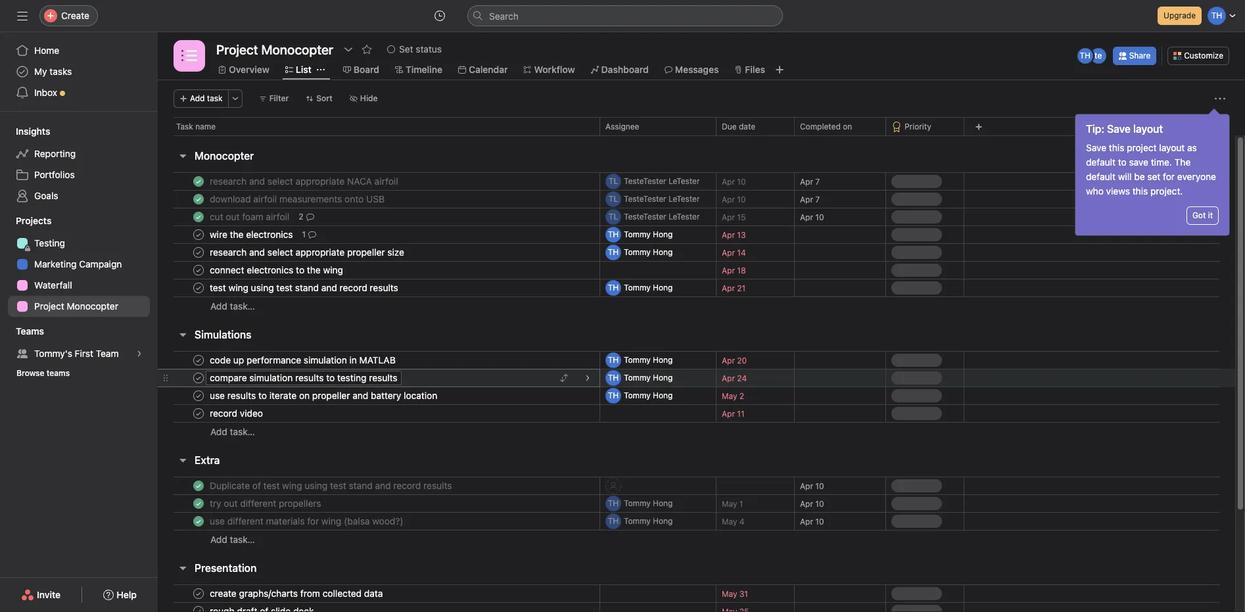 Task type: vqa. For each thing, say whether or not it's contained in the screenshot.
Campaign
yes



Task type: describe. For each thing, give the bounding box(es) containing it.
connect electronics to the wing text field
[[207, 264, 347, 277]]

reporting link
[[8, 143, 150, 164]]

upgrade for upgrade button related to duplicate of test wing using test stand and record results cell
[[908, 481, 940, 491]]

upgrade button for create graphs/charts from collected data cell
[[895, 587, 940, 601]]

as
[[1188, 142, 1198, 153]]

may 4
[[722, 517, 745, 527]]

project
[[1128, 142, 1158, 153]]

presentation button
[[195, 557, 257, 580]]

completed checkbox for apr 14
[[191, 245, 207, 261]]

project monocopter
[[34, 301, 118, 312]]

completion date for wire the electronics cell
[[795, 226, 887, 244]]

completed checkbox for apr 13
[[191, 227, 207, 243]]

views
[[1107, 186, 1131, 197]]

completed checkbox for apr 10
[[191, 191, 207, 207]]

upgrade button for research and select appropriate naca airfoil cell at the left
[[895, 175, 940, 188]]

my
[[34, 66, 47, 77]]

tommy hong for may 4
[[624, 516, 673, 526]]

teams
[[47, 368, 70, 378]]

completed image for may 1
[[191, 496, 207, 512]]

letester for cut out foam airfoil cell
[[669, 212, 700, 222]]

rough draft of slide deck cell
[[158, 603, 601, 612]]

upgrade for upgrade button for use different materials for wing (balsa wood?) cell
[[908, 516, 940, 526]]

compare simulation results to testing results text field
[[207, 372, 402, 385]]

teams element
[[0, 320, 158, 385]]

completed image inside duplicate of test wing using test stand and record results cell
[[191, 478, 207, 494]]

row containing 1
[[158, 226, 1236, 244]]

testing link
[[8, 233, 150, 254]]

goals
[[34, 190, 58, 201]]

files
[[746, 64, 766, 75]]

tab actions image
[[317, 66, 325, 74]]

files link
[[735, 62, 766, 77]]

tl for download airfoil measurements onto usb cell
[[609, 194, 619, 204]]

tl for cut out foam airfoil cell
[[609, 212, 619, 222]]

campaign
[[79, 259, 122, 270]]

everyone
[[1178, 171, 1217, 182]]

research and select appropriate propeller size cell
[[158, 243, 601, 262]]

due date
[[722, 121, 756, 131]]

project monocopter link
[[8, 296, 150, 317]]

completion date for compare simulation results to testing results cell
[[795, 369, 887, 387]]

tommy for apr 14
[[624, 247, 651, 257]]

date
[[739, 121, 756, 131]]

first
[[75, 348, 93, 359]]

hong for apr 21
[[653, 283, 673, 293]]

download airfoil measurements onto usb cell
[[158, 190, 601, 209]]

marketing
[[34, 259, 77, 270]]

insights button
[[0, 125, 50, 138]]

row containing assignee
[[158, 117, 1246, 141]]

upgrade for upgrade button related to code up performance simulation in matlab cell
[[908, 355, 940, 365]]

code up performance simulation in MATLAB text field
[[207, 354, 400, 367]]

upgrade button for try out different propellers cell at the left of page
[[895, 497, 940, 510]]

completion date for test wing using test stand and record results cell
[[795, 279, 887, 297]]

create button
[[39, 5, 98, 26]]

completed image inside rough draft of slide deck cell
[[191, 604, 207, 612]]

completed checkbox for apr 15
[[191, 209, 207, 225]]

list image
[[182, 48, 197, 64]]

7 for research and select appropriate naca airfoil cell at the left
[[816, 177, 820, 186]]

upgrade button for use different materials for wing (balsa wood?) cell
[[895, 515, 940, 528]]

task
[[176, 122, 193, 132]]

completed checkbox for apr 24
[[191, 370, 207, 386]]

research and select appropriate naca airfoil cell
[[158, 172, 601, 191]]

0 vertical spatial monocopter
[[195, 150, 254, 162]]

hong for apr 24
[[653, 373, 673, 383]]

hide
[[360, 93, 378, 103]]

apr 10 for use different materials for wing (balsa wood?) cell
[[801, 517, 825, 527]]

add task… for 3rd add task… "row"
[[211, 534, 255, 545]]

completed on
[[801, 121, 853, 131]]

task… for second add task… "row" from the top of the page
[[230, 426, 255, 437]]

task
[[207, 93, 223, 103]]

home link
[[8, 40, 150, 61]]

projects button
[[0, 214, 52, 228]]

collapse task list for this section image for simulations
[[178, 330, 188, 340]]

assignee
[[606, 121, 640, 131]]

header extra tree grid
[[158, 477, 1236, 549]]

got it
[[1193, 211, 1214, 220]]

global element
[[0, 32, 158, 111]]

rough draft of slide deck text field
[[207, 605, 318, 612]]

insights
[[16, 126, 50, 137]]

upgrade button for research and select appropriate propeller size cell
[[895, 246, 940, 259]]

completed image for apr 24
[[191, 370, 207, 386]]

collapse task list for this section image for apr
[[178, 151, 188, 161]]

set status button
[[382, 40, 448, 59]]

simulations
[[195, 329, 252, 341]]

hong for apr 13
[[653, 230, 673, 239]]

4
[[740, 517, 745, 527]]

sort
[[317, 93, 333, 103]]

upgrade button for use results to iterate on propeller and battery location cell
[[895, 389, 940, 403]]

monocopter button
[[195, 144, 254, 168]]

wire the electronics text field
[[207, 228, 297, 241]]

2 add task… row from the top
[[158, 422, 1236, 441]]

may 1
[[722, 499, 744, 509]]

create graphs/charts from collected data cell
[[158, 585, 601, 603]]

add inside add task button
[[190, 93, 205, 103]]

use different materials for wing (balsa wood?) cell
[[158, 512, 601, 531]]

research and select appropriate NACA airfoil text field
[[207, 175, 402, 188]]

te
[[1095, 51, 1103, 61]]

monocopter inside projects element
[[67, 301, 118, 312]]

1 inside header extra tree grid
[[740, 499, 744, 509]]

filter button
[[253, 89, 295, 108]]

projects element
[[0, 209, 158, 320]]

completion date for record video cell
[[795, 405, 887, 423]]

1 add task… row from the top
[[158, 297, 1236, 315]]

use results to iterate on propeller and battery location text field
[[207, 389, 442, 403]]

try out different propellers cell
[[158, 495, 601, 513]]

simulations button
[[195, 323, 252, 347]]

my tasks
[[34, 66, 72, 77]]

tommy for apr 13
[[624, 230, 651, 239]]

tommy for apr 21
[[624, 283, 651, 293]]

got
[[1193, 211, 1207, 220]]

it
[[1209, 211, 1214, 220]]

tommy for may 1
[[624, 499, 651, 509]]

apr 7 for research and select appropriate naca airfoil cell at the left upgrade button
[[801, 177, 820, 186]]

th for may 1
[[608, 499, 619, 509]]

0 horizontal spatial this
[[1110, 142, 1125, 153]]

tip:
[[1087, 123, 1105, 135]]

completed image for apr 13
[[191, 227, 207, 243]]

insights element
[[0, 120, 158, 209]]

timeline
[[406, 64, 443, 75]]

completion date for create graphs/charts from collected data cell
[[795, 585, 887, 603]]

cut out foam airfoil text field
[[207, 211, 294, 224]]

hong for apr 20
[[653, 355, 673, 365]]

1 default from the top
[[1087, 157, 1116, 168]]

collapse task list for this section image for extra
[[178, 455, 188, 466]]

create
[[61, 10, 89, 21]]

on
[[843, 121, 853, 131]]

may for may 1
[[722, 499, 738, 509]]

add tab image
[[775, 64, 785, 75]]

15
[[738, 212, 746, 222]]

inbox
[[34, 87, 57, 98]]

completed image for apr 20
[[191, 353, 207, 368]]

tommy's first team link
[[8, 343, 150, 364]]

completed checkbox for apr 18
[[191, 262, 207, 278]]

upgrade for upgrade button associated with record video cell
[[908, 409, 940, 418]]

help
[[117, 589, 137, 601]]

tommy hong for apr 14
[[624, 247, 673, 257]]

upgrade for connect electronics to the wing cell's upgrade button
[[908, 265, 940, 275]]

tommy hong for may 1
[[624, 499, 673, 509]]

10 for upgrade button for use different materials for wing (balsa wood?) cell
[[816, 517, 825, 527]]

completed image for apr 21
[[191, 280, 207, 296]]

2 default from the top
[[1087, 171, 1116, 182]]

2 inside header simulations tree grid
[[740, 391, 745, 401]]

apr 10 for try out different propellers cell at the left of page
[[801, 499, 825, 509]]

add task… button for 3rd add task… "row" from the bottom of the page
[[211, 299, 255, 313]]

tommy for may 2
[[624, 391, 651, 401]]

upgrade for upgrade button related to research and select appropriate propeller size cell
[[908, 247, 940, 257]]

0 horizontal spatial more actions image
[[231, 95, 239, 103]]

10 for cut out foam airfoil cell's upgrade button
[[816, 212, 825, 222]]

tommy hong for apr 24
[[624, 373, 673, 383]]

wire the electronics cell
[[158, 226, 601, 244]]

completed checkbox for may 2
[[191, 388, 207, 404]]

tommy for apr 24
[[624, 373, 651, 383]]

tommy hong for apr 20
[[624, 355, 673, 365]]

upgrade for upgrade button within the header presentation tree grid
[[908, 589, 940, 599]]

to
[[1119, 157, 1127, 168]]

set status
[[399, 43, 442, 55]]

10 for try out different propellers cell at the left of page's upgrade button
[[816, 499, 825, 509]]

use different materials for wing (balsa wood?) text field
[[207, 515, 408, 528]]

workflow link
[[524, 62, 575, 77]]

layout
[[1160, 142, 1186, 153]]

1 vertical spatial this
[[1133, 186, 1149, 197]]

may 31
[[722, 589, 749, 599]]

header simulations tree grid
[[158, 351, 1236, 441]]

filter
[[269, 93, 289, 103]]

add field image
[[976, 123, 983, 131]]

upgrade button for record video cell
[[895, 407, 940, 420]]

letester for research and select appropriate naca airfoil cell at the left
[[669, 176, 700, 186]]

th for apr 14
[[608, 247, 619, 257]]

for
[[1164, 171, 1176, 182]]

completed checkbox for may 4
[[191, 514, 207, 530]]

tommy hong for apr 13
[[624, 230, 673, 239]]

hide button
[[344, 89, 384, 108]]

overview link
[[218, 62, 270, 77]]

apr 14
[[722, 248, 746, 258]]

completed image for apr 10
[[191, 191, 207, 207]]

save
[[1130, 157, 1149, 168]]

completed checkbox for apr 21
[[191, 280, 207, 296]]

tommy's first team
[[34, 348, 119, 359]]

name
[[195, 122, 216, 132]]

testetester for research and select appropriate naca airfoil cell at the left
[[624, 176, 667, 186]]

code up performance simulation in matlab cell
[[158, 351, 601, 370]]

20
[[738, 356, 747, 365]]

apr 18
[[722, 265, 746, 275]]

list link
[[285, 62, 312, 77]]

save
[[1087, 142, 1107, 153]]

record video text field
[[207, 407, 267, 420]]

task… for 3rd add task… "row" from the bottom of the page
[[230, 300, 255, 311]]

completed image for apr 15
[[191, 209, 207, 225]]

tip: save layout tooltip
[[1076, 111, 1230, 236]]



Task type: locate. For each thing, give the bounding box(es) containing it.
3 hong from the top
[[653, 283, 673, 293]]

1 collapse task list for this section image from the top
[[178, 151, 188, 161]]

calendar
[[469, 64, 508, 75]]

testetester for cut out foam airfoil cell
[[624, 212, 667, 222]]

add task… button inside header extra tree grid
[[211, 533, 255, 547]]

add for 3rd add task… "row" from the bottom of the page
[[211, 300, 227, 311]]

7 tommy from the top
[[624, 499, 651, 509]]

1 completed image from the top
[[191, 174, 207, 189]]

may for may 4
[[722, 517, 738, 527]]

research and select appropriate propeller size text field
[[207, 246, 408, 259]]

1 vertical spatial add task…
[[211, 426, 255, 437]]

upgrade button for code up performance simulation in matlab cell
[[895, 354, 940, 367]]

apr 7 down completed
[[801, 177, 820, 186]]

hong for may 2
[[653, 391, 673, 401]]

upgrade for upgrade button corresponding to test wing using test stand and record results cell
[[908, 283, 940, 293]]

8 tommy from the top
[[624, 516, 651, 526]]

2 may from the top
[[722, 499, 738, 509]]

4 tommy from the top
[[624, 355, 651, 365]]

upgrade for research and select appropriate naca airfoil cell at the left upgrade button
[[908, 176, 940, 186]]

1 vertical spatial task…
[[230, 426, 255, 437]]

marketing campaign link
[[8, 254, 150, 275]]

1 vertical spatial collapse task list for this section image
[[178, 563, 188, 574]]

3 testetester letester from the top
[[624, 212, 700, 222]]

completed checkbox for may 31
[[191, 586, 207, 602]]

completed checkbox inside record video cell
[[191, 406, 207, 422]]

1 horizontal spatial this
[[1133, 186, 1149, 197]]

show options image
[[343, 44, 354, 55]]

testetester for download airfoil measurements onto usb cell
[[624, 194, 667, 204]]

see details, tommy's first team image
[[136, 350, 143, 358]]

waterfall
[[34, 280, 72, 291]]

completed image for may 31
[[191, 586, 207, 602]]

10 for upgrade button related to duplicate of test wing using test stand and record results cell
[[816, 481, 825, 491]]

completed checkbox inside wire the electronics cell
[[191, 227, 207, 243]]

9 completed checkbox from the top
[[191, 604, 207, 612]]

tommy for may 4
[[624, 516, 651, 526]]

add for 3rd add task… "row"
[[211, 534, 227, 545]]

completed checkbox left "record video" text box
[[191, 406, 207, 422]]

priority
[[905, 121, 932, 131]]

completed checkbox inside code up performance simulation in matlab cell
[[191, 353, 207, 368]]

hide sidebar image
[[17, 11, 28, 21]]

dashboard link
[[591, 62, 649, 77]]

3 add task… button from the top
[[211, 533, 255, 547]]

3 tommy hong from the top
[[624, 283, 673, 293]]

tasks
[[50, 66, 72, 77]]

add up 'presentation'
[[211, 534, 227, 545]]

duplicate of test wing using test stand and record results cell
[[158, 477, 601, 495]]

0 vertical spatial apr 7
[[801, 177, 820, 186]]

upgrade for upgrade button associated with download airfoil measurements onto usb cell
[[908, 194, 940, 204]]

set
[[399, 43, 414, 55]]

may up apr 11
[[722, 391, 738, 401]]

2 collapse task list for this section image from the top
[[178, 455, 188, 466]]

3 completed image from the top
[[191, 227, 207, 243]]

6 completed image from the top
[[191, 370, 207, 386]]

completed checkbox inside use different materials for wing (balsa wood?) cell
[[191, 514, 207, 530]]

testetester letester for cut out foam airfoil cell
[[624, 212, 700, 222]]

completed checkbox for apr 11
[[191, 406, 207, 422]]

7 completed checkbox from the top
[[191, 388, 207, 404]]

completed checkbox left cut out foam airfoil text box
[[191, 209, 207, 225]]

may inside the header presentation tree grid
[[722, 589, 738, 599]]

completed image for apr 11
[[191, 406, 207, 422]]

5 tommy from the top
[[624, 373, 651, 383]]

compare simulation results to testing results cell
[[158, 369, 601, 387]]

collapse task list for this section image left simulations
[[178, 330, 188, 340]]

completed checkbox for may 1
[[191, 496, 207, 512]]

th for apr 21
[[608, 283, 619, 293]]

3 letester from the top
[[669, 212, 700, 222]]

0 vertical spatial add task… row
[[158, 297, 1236, 315]]

0 vertical spatial 2
[[299, 212, 304, 222]]

tommy
[[624, 230, 651, 239], [624, 247, 651, 257], [624, 283, 651, 293], [624, 355, 651, 365], [624, 373, 651, 383], [624, 391, 651, 401], [624, 499, 651, 509], [624, 516, 651, 526]]

th for may 4
[[608, 516, 619, 526]]

1 add task… button from the top
[[211, 299, 255, 313]]

1 down 2 "button"
[[302, 230, 306, 239]]

0 vertical spatial collapse task list for this section image
[[178, 151, 188, 161]]

project
[[34, 301, 64, 312]]

monocopter down name
[[195, 150, 254, 162]]

completed image inside connect electronics to the wing cell
[[191, 262, 207, 278]]

Completed checkbox
[[191, 191, 207, 207], [191, 245, 207, 261], [191, 262, 207, 278], [191, 280, 207, 296], [191, 353, 207, 368], [191, 370, 207, 386], [191, 388, 207, 404], [191, 478, 207, 494], [191, 604, 207, 612]]

sort button
[[300, 89, 339, 108]]

may inside header simulations tree grid
[[722, 391, 738, 401]]

may for may 2
[[722, 391, 738, 401]]

0 vertical spatial collapse task list for this section image
[[178, 330, 188, 340]]

presentation
[[195, 562, 257, 574]]

collapse task list for this section image left presentation button on the bottom left of the page
[[178, 563, 188, 574]]

6 tommy from the top
[[624, 391, 651, 401]]

3 tl from the top
[[609, 212, 619, 222]]

completed image inside research and select appropriate naca airfoil cell
[[191, 174, 207, 189]]

2 tl from the top
[[609, 194, 619, 204]]

row containing 2
[[158, 208, 1236, 226]]

tommy's
[[34, 348, 72, 359]]

more actions image down customize
[[1216, 93, 1226, 104]]

1 up 4 on the right bottom of the page
[[740, 499, 744, 509]]

letester
[[669, 176, 700, 186], [669, 194, 700, 204], [669, 212, 700, 222]]

7 tommy hong from the top
[[624, 499, 673, 509]]

upgrade button for cut out foam airfoil cell
[[895, 211, 940, 224]]

upgrade button for duplicate of test wing using test stand and record results cell
[[895, 480, 940, 493]]

1 apr 7 from the top
[[801, 177, 820, 186]]

customize button
[[1169, 47, 1230, 65]]

add for second add task… "row" from the top of the page
[[211, 426, 227, 437]]

monocopter
[[195, 150, 254, 162], [67, 301, 118, 312]]

add task… down "record video" text box
[[211, 426, 255, 437]]

4 completed checkbox from the top
[[191, 406, 207, 422]]

0 vertical spatial add task… button
[[211, 299, 255, 313]]

upgrade button inside the header presentation tree grid
[[895, 587, 940, 601]]

1 vertical spatial 1
[[740, 499, 744, 509]]

5 tommy hong from the top
[[624, 373, 673, 383]]

set
[[1148, 171, 1161, 182]]

completion date for use results to iterate on propeller and battery location cell
[[795, 387, 887, 405]]

7 up completion date for wire the electronics cell
[[816, 194, 820, 204]]

1 horizontal spatial 2
[[740, 391, 745, 401]]

invite button
[[13, 584, 69, 607]]

add task… up simulations button
[[211, 300, 255, 311]]

collapse task list for this section image
[[178, 330, 188, 340], [178, 455, 188, 466]]

home
[[34, 45, 59, 56]]

7
[[816, 177, 820, 186], [816, 194, 820, 204]]

2 letester from the top
[[669, 194, 700, 204]]

hong for apr 14
[[653, 247, 673, 257]]

1 collapse task list for this section image from the top
[[178, 330, 188, 340]]

completed image inside research and select appropriate propeller size cell
[[191, 245, 207, 261]]

1 horizontal spatial more actions image
[[1216, 93, 1226, 104]]

1 task… from the top
[[230, 300, 255, 311]]

portfolios
[[34, 169, 75, 180]]

5 completed image from the top
[[191, 353, 207, 368]]

completed checkbox for apr 10
[[191, 174, 207, 189]]

0 horizontal spatial monocopter
[[67, 301, 118, 312]]

4 completed checkbox from the top
[[191, 280, 207, 296]]

th for apr 13
[[608, 230, 619, 239]]

apr 13
[[722, 230, 746, 240]]

5 hong from the top
[[653, 373, 673, 383]]

testetester letester for download airfoil measurements onto usb cell
[[624, 194, 700, 204]]

waterfall link
[[8, 275, 150, 296]]

completed checkbox inside download airfoil measurements onto usb cell
[[191, 191, 207, 207]]

1 vertical spatial monocopter
[[67, 301, 118, 312]]

5 completed checkbox from the top
[[191, 496, 207, 512]]

add inside header monocopter tree grid
[[211, 300, 227, 311]]

task… down "record video" text box
[[230, 426, 255, 437]]

my tasks link
[[8, 61, 150, 82]]

1 vertical spatial add task… row
[[158, 422, 1236, 441]]

0 vertical spatial 7
[[816, 177, 820, 186]]

invite
[[37, 589, 61, 601]]

2 completed image from the top
[[191, 209, 207, 225]]

apr 11
[[722, 409, 745, 419]]

0 horizontal spatial 2
[[299, 212, 304, 222]]

Search tasks, projects, and more text field
[[468, 5, 783, 26]]

share button
[[1114, 47, 1157, 65]]

apr 10 for cut out foam airfoil cell
[[801, 212, 825, 222]]

4 may from the top
[[722, 589, 738, 599]]

collapse task list for this section image
[[178, 151, 188, 161], [178, 563, 188, 574]]

completed image inside test wing using test stand and record results cell
[[191, 280, 207, 296]]

4 completed image from the top
[[191, 280, 207, 296]]

2 testetester letester from the top
[[624, 194, 700, 204]]

2 vertical spatial task…
[[230, 534, 255, 545]]

completed
[[801, 121, 841, 131]]

completed checkbox down extra
[[191, 496, 207, 512]]

3 tommy from the top
[[624, 283, 651, 293]]

completed checkbox left wire the electronics text box
[[191, 227, 207, 243]]

test wing using test stand and record results text field
[[207, 282, 402, 295]]

add inside header simulations tree grid
[[211, 426, 227, 437]]

save this project layout as default to save time. the default will be set for everyone who views this project.
[[1087, 142, 1217, 197]]

completed checkbox inside cut out foam airfoil cell
[[191, 209, 207, 225]]

1 vertical spatial 7
[[816, 194, 820, 204]]

add down "record video" text box
[[211, 426, 227, 437]]

extra button
[[195, 449, 220, 472]]

1 button
[[300, 228, 319, 241]]

messages link
[[665, 62, 719, 77]]

6 completed checkbox from the top
[[191, 370, 207, 386]]

completed image for apr 18
[[191, 262, 207, 278]]

2 tommy from the top
[[624, 247, 651, 257]]

upgrade button for download airfoil measurements onto usb cell
[[895, 193, 940, 206]]

be
[[1135, 171, 1146, 182]]

1 hong from the top
[[653, 230, 673, 239]]

2 task… from the top
[[230, 426, 255, 437]]

status
[[416, 43, 442, 55]]

task…
[[230, 300, 255, 311], [230, 426, 255, 437], [230, 534, 255, 545]]

1 vertical spatial add task… button
[[211, 425, 255, 439]]

completed checkbox inside research and select appropriate naca airfoil cell
[[191, 174, 207, 189]]

collapse task list for this section image down task
[[178, 151, 188, 161]]

testetester inside row
[[624, 212, 667, 222]]

add task… row down 'apr 21'
[[158, 297, 1236, 315]]

1 horizontal spatial monocopter
[[195, 150, 254, 162]]

use results to iterate on propeller and battery location cell
[[158, 387, 601, 405]]

tl for research and select appropriate naca airfoil cell at the left
[[609, 176, 619, 186]]

completed checkbox inside the compare simulation results to testing results cell
[[191, 370, 207, 386]]

completed checkbox down monocopter button
[[191, 174, 207, 189]]

task… up 'presentation'
[[230, 534, 255, 545]]

8 completed checkbox from the top
[[191, 478, 207, 494]]

4 completed image from the top
[[191, 388, 207, 404]]

3 testetester from the top
[[624, 212, 667, 222]]

test wing using test stand and record results cell
[[158, 279, 601, 297]]

1 completed image from the top
[[191, 191, 207, 207]]

0 vertical spatial default
[[1087, 157, 1116, 168]]

add up simulations
[[211, 300, 227, 311]]

task… for 3rd add task… "row"
[[230, 534, 255, 545]]

1 add task… from the top
[[211, 300, 255, 311]]

2 vertical spatial letester
[[669, 212, 700, 222]]

calendar link
[[458, 62, 508, 77]]

more actions image
[[1216, 93, 1226, 104], [231, 95, 239, 103]]

add task… button inside header simulations tree grid
[[211, 425, 255, 439]]

extra
[[195, 455, 220, 466]]

download airfoil measurements onto USB text field
[[207, 193, 389, 206]]

add to starred image
[[362, 44, 372, 55]]

portfolios link
[[8, 164, 150, 186]]

Duplicate of test wing using test stand and record results text field
[[207, 480, 456, 493]]

add left task
[[190, 93, 205, 103]]

7 down completed
[[816, 177, 820, 186]]

add
[[190, 93, 205, 103], [211, 300, 227, 311], [211, 426, 227, 437], [211, 534, 227, 545]]

1 vertical spatial testetester
[[624, 194, 667, 204]]

may
[[722, 391, 738, 401], [722, 499, 738, 509], [722, 517, 738, 527], [722, 589, 738, 599]]

2 down 24
[[740, 391, 745, 401]]

marketing campaign
[[34, 259, 122, 270]]

may up the may 4 at the bottom right
[[722, 499, 738, 509]]

who
[[1087, 186, 1104, 197]]

0 vertical spatial add task…
[[211, 300, 255, 311]]

monocopter down waterfall link
[[67, 301, 118, 312]]

Completed checkbox
[[191, 174, 207, 189], [191, 209, 207, 225], [191, 227, 207, 243], [191, 406, 207, 422], [191, 496, 207, 512], [191, 514, 207, 530], [191, 586, 207, 602]]

0 vertical spatial this
[[1110, 142, 1125, 153]]

apr 21
[[722, 283, 746, 293]]

may for may 31
[[722, 589, 738, 599]]

overview
[[229, 64, 270, 75]]

tommy hong
[[624, 230, 673, 239], [624, 247, 673, 257], [624, 283, 673, 293], [624, 355, 673, 365], [624, 373, 673, 383], [624, 391, 673, 401], [624, 499, 673, 509], [624, 516, 673, 526]]

3 add task… from the top
[[211, 534, 255, 545]]

try out different propellers text field
[[207, 497, 325, 510]]

browse teams
[[16, 368, 70, 378]]

13
[[738, 230, 746, 240]]

record video cell
[[158, 405, 601, 423]]

8 tommy hong from the top
[[624, 516, 673, 526]]

add task… inside header monocopter tree grid
[[211, 300, 255, 311]]

upgrade
[[1164, 11, 1197, 20], [908, 176, 940, 186], [908, 194, 940, 204], [908, 212, 940, 222], [908, 230, 940, 239], [908, 247, 940, 257], [908, 265, 940, 275], [908, 283, 940, 293], [908, 355, 940, 365], [908, 373, 940, 383], [908, 391, 940, 401], [908, 409, 940, 418], [908, 481, 940, 491], [908, 499, 940, 509], [908, 516, 940, 526], [908, 589, 940, 599]]

the
[[1175, 157, 1192, 168]]

1 letester from the top
[[669, 176, 700, 186]]

1 tommy hong from the top
[[624, 230, 673, 239]]

completed image
[[191, 174, 207, 189], [191, 245, 207, 261], [191, 262, 207, 278], [191, 388, 207, 404], [191, 406, 207, 422], [191, 496, 207, 512]]

0 vertical spatial testetester letester
[[624, 176, 700, 186]]

apr 20
[[722, 356, 747, 365]]

completed checkbox inside use results to iterate on propeller and battery location cell
[[191, 388, 207, 404]]

completed checkbox inside try out different propellers cell
[[191, 496, 207, 512]]

will
[[1119, 171, 1132, 182]]

testing
[[34, 237, 65, 249]]

default up "who"
[[1087, 171, 1116, 182]]

1 horizontal spatial 1
[[740, 499, 744, 509]]

2 down 'download airfoil measurements onto usb' text box
[[299, 212, 304, 222]]

completed image inside try out different propellers cell
[[191, 496, 207, 512]]

completed image
[[191, 191, 207, 207], [191, 209, 207, 225], [191, 227, 207, 243], [191, 280, 207, 296], [191, 353, 207, 368], [191, 370, 207, 386], [191, 478, 207, 494], [191, 514, 207, 530], [191, 586, 207, 602], [191, 604, 207, 612]]

4 tommy hong from the top
[[624, 355, 673, 365]]

1 testetester letester from the top
[[624, 176, 700, 186]]

7 completed image from the top
[[191, 478, 207, 494]]

2 tommy hong from the top
[[624, 247, 673, 257]]

this
[[1110, 142, 1125, 153], [1133, 186, 1149, 197]]

6 hong from the top
[[653, 391, 673, 401]]

3 completed checkbox from the top
[[191, 262, 207, 278]]

add task… row
[[158, 297, 1236, 315], [158, 422, 1236, 441], [158, 530, 1236, 549]]

2 hong from the top
[[653, 247, 673, 257]]

may left 31
[[722, 589, 738, 599]]

due
[[722, 121, 737, 131]]

1 vertical spatial apr 7
[[801, 194, 820, 204]]

1 vertical spatial 2
[[740, 391, 745, 401]]

1 tommy from the top
[[624, 230, 651, 239]]

7 hong from the top
[[653, 499, 673, 509]]

add task… row down apr 11
[[158, 422, 1236, 441]]

add task… inside header extra tree grid
[[211, 534, 255, 545]]

upgrade for cut out foam airfoil cell's upgrade button
[[908, 212, 940, 222]]

completed image inside record video cell
[[191, 406, 207, 422]]

0 horizontal spatial 1
[[302, 230, 306, 239]]

hong inside row
[[653, 230, 673, 239]]

completed image inside create graphs/charts from collected data cell
[[191, 586, 207, 602]]

completed image for may 4
[[191, 514, 207, 530]]

completed checkbox inside rough draft of slide deck cell
[[191, 604, 207, 612]]

time.
[[1152, 157, 1173, 168]]

letester for download airfoil measurements onto usb cell
[[669, 194, 700, 204]]

0 vertical spatial letester
[[669, 176, 700, 186]]

3 may from the top
[[722, 517, 738, 527]]

5 completed checkbox from the top
[[191, 353, 207, 368]]

3 task… from the top
[[230, 534, 255, 545]]

upgrade for wire the electronics cell upgrade button
[[908, 230, 940, 239]]

completed checkbox inside create graphs/charts from collected data cell
[[191, 586, 207, 602]]

share
[[1130, 51, 1151, 61]]

this up to
[[1110, 142, 1125, 153]]

row
[[158, 117, 1246, 141], [174, 135, 1220, 136], [158, 172, 1236, 191], [158, 190, 1236, 209], [158, 208, 1236, 226], [158, 226, 1236, 244], [158, 243, 1236, 262], [158, 261, 1236, 280], [158, 279, 1236, 297], [158, 351, 1236, 370], [158, 369, 1236, 387], [158, 387, 1236, 405], [158, 405, 1236, 423], [158, 477, 1236, 495], [158, 495, 1236, 513], [158, 512, 1236, 531], [158, 585, 1236, 603], [158, 603, 1236, 612]]

2 collapse task list for this section image from the top
[[178, 563, 188, 574]]

1
[[302, 230, 306, 239], [740, 499, 744, 509]]

upgrade for try out different propellers cell at the left of page's upgrade button
[[908, 499, 940, 509]]

connect electronics to the wing cell
[[158, 261, 601, 280]]

completed image inside download airfoil measurements onto usb cell
[[191, 191, 207, 207]]

0 vertical spatial 1
[[302, 230, 306, 239]]

task name
[[176, 122, 216, 132]]

completed image inside use results to iterate on propeller and battery location cell
[[191, 388, 207, 404]]

task… up simulations
[[230, 300, 255, 311]]

1 vertical spatial default
[[1087, 171, 1116, 182]]

2 vertical spatial testetester letester
[[624, 212, 700, 222]]

2 apr 7 from the top
[[801, 194, 820, 204]]

0 vertical spatial testetester
[[624, 176, 667, 186]]

add task… button down "record video" text box
[[211, 425, 255, 439]]

3 completed image from the top
[[191, 262, 207, 278]]

3 add task… row from the top
[[158, 530, 1236, 549]]

add task… for 3rd add task… "row" from the bottom of the page
[[211, 300, 255, 311]]

completed image for apr 10
[[191, 174, 207, 189]]

completed checkbox inside connect electronics to the wing cell
[[191, 262, 207, 278]]

3 completed checkbox from the top
[[191, 227, 207, 243]]

teams
[[16, 326, 44, 337]]

completed checkbox for apr 20
[[191, 353, 207, 368]]

reporting
[[34, 148, 76, 159]]

testetester letester for research and select appropriate naca airfoil cell at the left
[[624, 176, 700, 186]]

None text field
[[213, 37, 337, 61]]

1 tl from the top
[[609, 176, 619, 186]]

apr 7 up completion date for wire the electronics cell
[[801, 194, 820, 204]]

1 vertical spatial testetester letester
[[624, 194, 700, 204]]

goals link
[[8, 186, 150, 207]]

add inside header extra tree grid
[[211, 534, 227, 545]]

add task… up 'presentation'
[[211, 534, 255, 545]]

1 7 from the top
[[816, 177, 820, 186]]

completed checkbox inside research and select appropriate propeller size cell
[[191, 245, 207, 261]]

1 testetester from the top
[[624, 176, 667, 186]]

4 hong from the top
[[653, 355, 673, 365]]

completed image for may 2
[[191, 388, 207, 404]]

apr 7
[[801, 177, 820, 186], [801, 194, 820, 204]]

1 completed checkbox from the top
[[191, 191, 207, 207]]

tommy hong inside row
[[624, 230, 673, 239]]

2 add task… from the top
[[211, 426, 255, 437]]

tommy for apr 20
[[624, 355, 651, 365]]

apr 10 for duplicate of test wing using test stand and record results cell
[[801, 481, 825, 491]]

2 vertical spatial add task…
[[211, 534, 255, 545]]

2 vertical spatial add task… button
[[211, 533, 255, 547]]

2 add task… button from the top
[[211, 425, 255, 439]]

default
[[1087, 157, 1116, 168], [1087, 171, 1116, 182]]

completed image inside cut out foam airfoil cell
[[191, 209, 207, 225]]

6 completed image from the top
[[191, 496, 207, 512]]

add task… inside header simulations tree grid
[[211, 426, 255, 437]]

this down be
[[1133, 186, 1149, 197]]

0 vertical spatial tl
[[609, 176, 619, 186]]

task… inside header simulations tree grid
[[230, 426, 255, 437]]

upgrade for upgrade button corresponding to use results to iterate on propeller and battery location cell
[[908, 391, 940, 401]]

th for apr 24
[[608, 373, 619, 383]]

browse
[[16, 368, 44, 378]]

7 completed checkbox from the top
[[191, 586, 207, 602]]

8 completed image from the top
[[191, 514, 207, 530]]

hong
[[653, 230, 673, 239], [653, 247, 673, 257], [653, 283, 673, 293], [653, 355, 673, 365], [653, 373, 673, 383], [653, 391, 673, 401], [653, 499, 673, 509], [653, 516, 673, 526]]

add task… button up simulations button
[[211, 299, 255, 313]]

more actions image right task
[[231, 95, 239, 103]]

completion date for code up performance simulation in matlab cell
[[795, 351, 887, 370]]

2 inside 2 "button"
[[299, 212, 304, 222]]

2 vertical spatial add task… row
[[158, 530, 1236, 549]]

hong for may 4
[[653, 516, 673, 526]]

completed image inside use different materials for wing (balsa wood?) cell
[[191, 514, 207, 530]]

upgrade inside the header presentation tree grid
[[908, 589, 940, 599]]

8 hong from the top
[[653, 516, 673, 526]]

1 vertical spatial letester
[[669, 194, 700, 204]]

11
[[738, 409, 745, 419]]

cut out foam airfoil cell
[[158, 208, 601, 226]]

tommy inside row
[[624, 230, 651, 239]]

completion date for connect electronics to the wing cell
[[795, 261, 887, 280]]

1 vertical spatial tl
[[609, 194, 619, 204]]

apr
[[722, 177, 735, 186], [801, 177, 814, 186], [722, 194, 735, 204], [801, 194, 814, 204], [722, 212, 735, 222], [801, 212, 814, 222], [722, 230, 735, 240], [722, 248, 735, 258], [722, 265, 735, 275], [722, 283, 735, 293], [722, 356, 735, 365], [722, 373, 735, 383], [722, 409, 735, 419], [801, 481, 814, 491], [801, 499, 814, 509], [801, 517, 814, 527]]

2 vertical spatial testetester
[[624, 212, 667, 222]]

2 completed image from the top
[[191, 245, 207, 261]]

add task… row down the may 4 at the bottom right
[[158, 530, 1236, 549]]

header presentation tree grid
[[158, 585, 1236, 612]]

upgrade button for the compare simulation results to testing results cell
[[895, 372, 940, 385]]

2 completed checkbox from the top
[[191, 245, 207, 261]]

5 completed image from the top
[[191, 406, 207, 422]]

browse teams button
[[11, 364, 76, 383]]

7 for download airfoil measurements onto usb cell
[[816, 194, 820, 204]]

history image
[[435, 11, 445, 21]]

collapse task list for this section image left extra
[[178, 455, 188, 466]]

timeline link
[[395, 62, 443, 77]]

1 vertical spatial collapse task list for this section image
[[178, 455, 188, 466]]

1 completed checkbox from the top
[[191, 174, 207, 189]]

completed image inside wire the electronics cell
[[191, 227, 207, 243]]

board link
[[343, 62, 380, 77]]

completed checkbox inside duplicate of test wing using test stand and record results cell
[[191, 478, 207, 494]]

move tasks between sections image
[[560, 374, 568, 382]]

10 completed image from the top
[[191, 604, 207, 612]]

header monocopter tree grid
[[158, 172, 1236, 315]]

upgrade button for connect electronics to the wing cell
[[895, 264, 940, 277]]

add task… button for second add task… "row" from the top of the page
[[211, 425, 255, 439]]

21
[[738, 283, 746, 293]]

details image
[[584, 374, 592, 382]]

1 may from the top
[[722, 391, 738, 401]]

completed image inside code up performance simulation in matlab cell
[[191, 353, 207, 368]]

1 inside button
[[302, 230, 306, 239]]

2 testetester from the top
[[624, 194, 667, 204]]

may left 4 on the right bottom of the page
[[722, 517, 738, 527]]

2 7 from the top
[[816, 194, 820, 204]]

task… inside header extra tree grid
[[230, 534, 255, 545]]

6 tommy hong from the top
[[624, 391, 673, 401]]

2 vertical spatial tl
[[609, 212, 619, 222]]

completed checkbox down 'presentation'
[[191, 586, 207, 602]]

completed checkbox up 'presentation'
[[191, 514, 207, 530]]

31
[[740, 589, 749, 599]]

2 completed checkbox from the top
[[191, 209, 207, 225]]

default down save
[[1087, 157, 1116, 168]]

6 completed checkbox from the top
[[191, 514, 207, 530]]

0 vertical spatial task…
[[230, 300, 255, 311]]

tommy hong for may 2
[[624, 391, 673, 401]]

task… inside header monocopter tree grid
[[230, 300, 255, 311]]

th for may 2
[[608, 391, 619, 401]]

add task… button for 3rd add task… "row"
[[211, 533, 255, 547]]

9 completed image from the top
[[191, 586, 207, 602]]

th
[[1080, 51, 1091, 61], [608, 230, 619, 239], [608, 247, 619, 257], [608, 283, 619, 293], [608, 355, 619, 365], [608, 373, 619, 383], [608, 391, 619, 401], [608, 499, 619, 509], [608, 516, 619, 526]]

completion date for research and select appropriate propeller size cell
[[795, 243, 887, 262]]

completed checkbox inside test wing using test stand and record results cell
[[191, 280, 207, 296]]

create graphs/charts from collected data text field
[[207, 587, 387, 601]]

18
[[738, 265, 746, 275]]

add task… button up 'presentation'
[[211, 533, 255, 547]]



